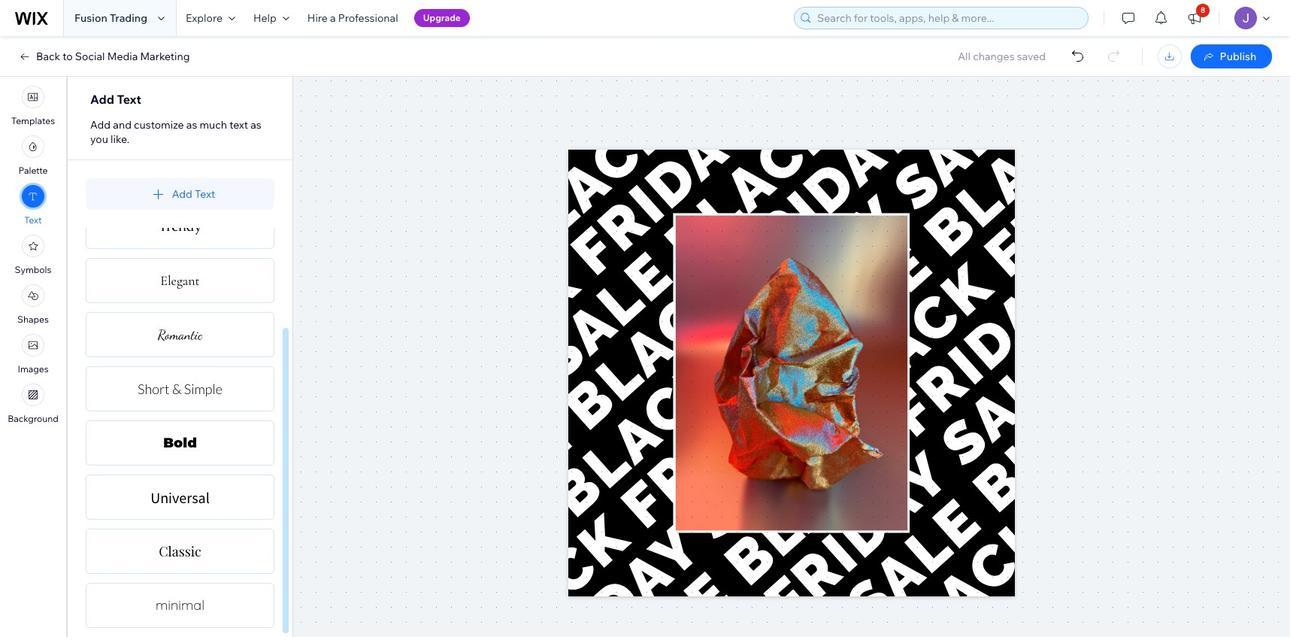 Task type: locate. For each thing, give the bounding box(es) containing it.
menu
[[0, 81, 66, 429]]

&
[[172, 380, 182, 397]]

2 vertical spatial add
[[172, 187, 192, 201]]

as
[[186, 118, 197, 132], [251, 118, 262, 132]]

add up "and"
[[90, 92, 114, 107]]

explore
[[186, 11, 223, 25]]

8 button
[[1179, 0, 1212, 36]]

add text up trendy
[[172, 187, 215, 201]]

all
[[958, 50, 971, 63]]

as right text
[[251, 118, 262, 132]]

publish button
[[1191, 44, 1273, 68]]

2 vertical spatial text
[[24, 214, 42, 226]]

background button
[[8, 384, 59, 424]]

1 vertical spatial add text
[[172, 187, 215, 201]]

text up trendy
[[195, 187, 215, 201]]

add and customize as much text as you like.
[[90, 118, 262, 146]]

palette button
[[18, 135, 48, 176]]

add inside add and customize as much text as you like.
[[90, 118, 111, 132]]

add text up "and"
[[90, 92, 141, 107]]

text up "and"
[[117, 92, 141, 107]]

help
[[253, 11, 277, 25]]

marketing
[[140, 50, 190, 63]]

text
[[117, 92, 141, 107], [195, 187, 215, 201], [24, 214, 42, 226]]

text inside button
[[24, 214, 42, 226]]

2 horizontal spatial text
[[195, 187, 215, 201]]

social
[[75, 50, 105, 63]]

0 horizontal spatial as
[[186, 118, 197, 132]]

add
[[90, 92, 114, 107], [90, 118, 111, 132], [172, 187, 192, 201]]

and
[[113, 118, 132, 132]]

templates
[[11, 115, 55, 126]]

text button
[[22, 185, 44, 226]]

fusion
[[74, 11, 107, 25]]

back to social media marketing
[[36, 50, 190, 63]]

1 horizontal spatial add text
[[172, 187, 215, 201]]

upgrade button
[[414, 9, 470, 27]]

as left much
[[186, 118, 197, 132]]

a
[[330, 11, 336, 25]]

trading
[[110, 11, 147, 25]]

add inside "button"
[[172, 187, 192, 201]]

Search for tools, apps, help & more... field
[[813, 8, 1084, 29]]

shapes
[[17, 314, 49, 325]]

0 vertical spatial add text
[[90, 92, 141, 107]]

0 vertical spatial add
[[90, 92, 114, 107]]

templates button
[[11, 86, 55, 126]]

add up trendy
[[172, 187, 192, 201]]

like.
[[111, 132, 129, 146]]

to
[[63, 50, 73, 63]]

classic
[[159, 542, 201, 560]]

text up symbols button
[[24, 214, 42, 226]]

much
[[200, 118, 227, 132]]

universal
[[151, 487, 210, 507]]

all changes saved
[[958, 50, 1046, 63]]

1 vertical spatial add
[[90, 118, 111, 132]]

1 horizontal spatial as
[[251, 118, 262, 132]]

8
[[1201, 5, 1206, 15]]

symbols
[[15, 264, 51, 275]]

0 horizontal spatial text
[[24, 214, 42, 226]]

add up the you
[[90, 118, 111, 132]]

add text
[[90, 92, 141, 107], [172, 187, 215, 201]]

1 vertical spatial text
[[195, 187, 215, 201]]

0 vertical spatial text
[[117, 92, 141, 107]]



Task type: vqa. For each thing, say whether or not it's contained in the screenshot.
middle the Text
yes



Task type: describe. For each thing, give the bounding box(es) containing it.
short & simple
[[138, 380, 223, 397]]

elegant
[[160, 272, 200, 289]]

hire
[[307, 11, 328, 25]]

simple
[[184, 380, 223, 397]]

saved
[[1017, 50, 1046, 63]]

hire a professional link
[[298, 0, 407, 36]]

customize
[[134, 118, 184, 132]]

add text button
[[86, 178, 275, 210]]

upgrade
[[423, 12, 461, 23]]

romantic
[[158, 326, 203, 343]]

add text inside "button"
[[172, 187, 215, 201]]

images button
[[18, 334, 49, 375]]

fusion trading
[[74, 11, 147, 25]]

hire a professional
[[307, 11, 398, 25]]

professional
[[338, 11, 398, 25]]

background
[[8, 413, 59, 424]]

2 as from the left
[[251, 118, 262, 132]]

changes
[[973, 50, 1015, 63]]

text
[[230, 118, 248, 132]]

bold
[[163, 435, 197, 451]]

publish
[[1220, 50, 1257, 63]]

1 as from the left
[[186, 118, 197, 132]]

you
[[90, 132, 108, 146]]

menu containing templates
[[0, 81, 66, 429]]

palette
[[18, 165, 48, 176]]

help button
[[244, 0, 298, 36]]

shapes button
[[17, 284, 49, 325]]

media
[[107, 50, 138, 63]]

back to social media marketing button
[[18, 50, 190, 63]]

back
[[36, 50, 60, 63]]

1 horizontal spatial text
[[117, 92, 141, 107]]

minimal
[[156, 597, 205, 614]]

text inside "button"
[[195, 187, 215, 201]]

symbols button
[[15, 235, 51, 275]]

short
[[138, 380, 170, 397]]

images
[[18, 363, 49, 375]]

0 horizontal spatial add text
[[90, 92, 141, 107]]

trendy
[[159, 218, 201, 235]]



